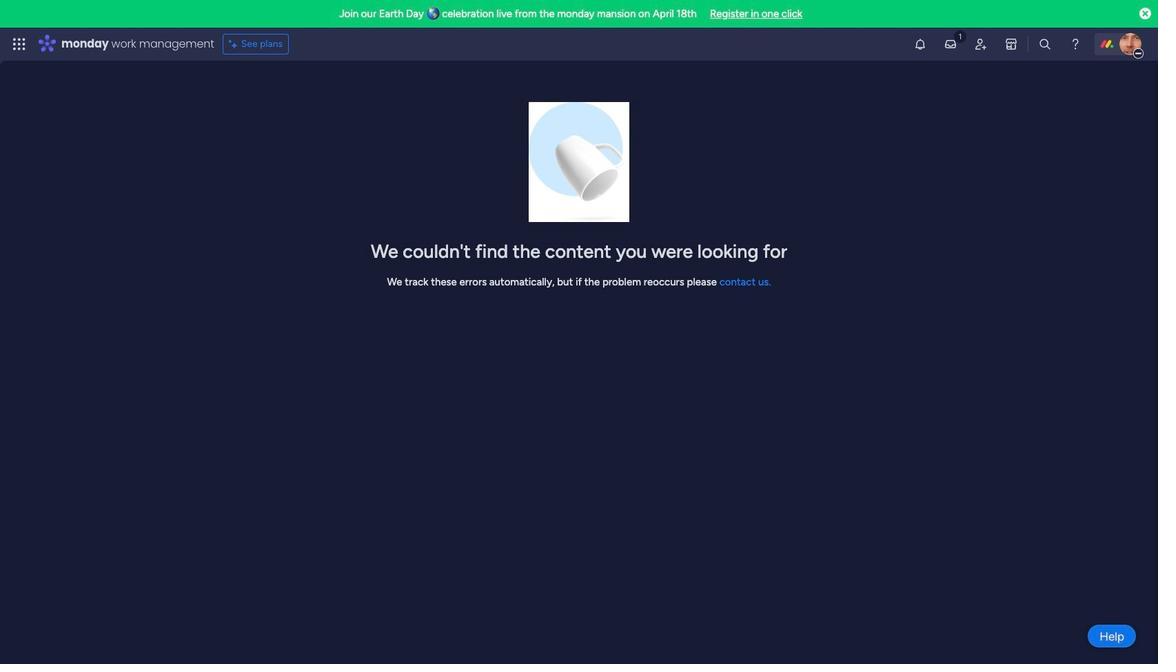 Task type: locate. For each thing, give the bounding box(es) containing it.
select product image
[[12, 37, 26, 51]]

invite members image
[[975, 37, 988, 51]]

1 image
[[955, 28, 967, 44]]

see plans image
[[229, 37, 241, 52]]



Task type: vqa. For each thing, say whether or not it's contained in the screenshot.
monday marketplace image
yes



Task type: describe. For each thing, give the bounding box(es) containing it.
search everything image
[[1039, 37, 1052, 51]]

update feed image
[[944, 37, 958, 51]]

monday marketplace image
[[1005, 37, 1019, 51]]

james peterson image
[[1120, 33, 1142, 55]]

help image
[[1069, 37, 1083, 51]]

notifications image
[[914, 37, 928, 51]]



